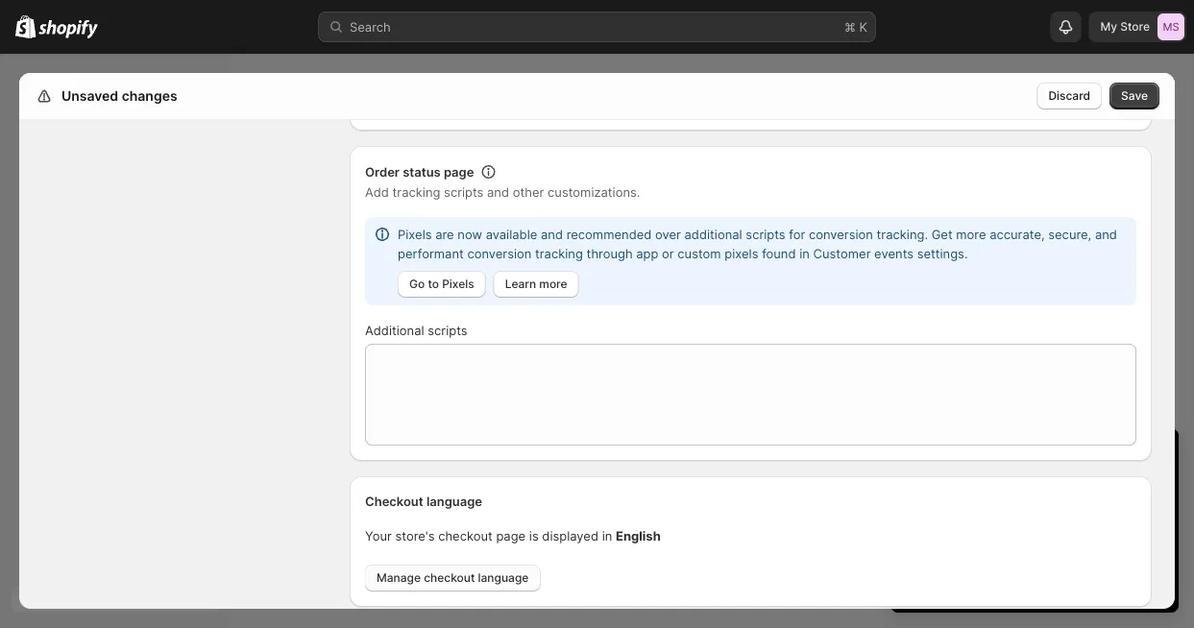 Task type: vqa. For each thing, say whether or not it's contained in the screenshot.
Search Customers Text Box
no



Task type: locate. For each thing, give the bounding box(es) containing it.
1 vertical spatial your
[[365, 528, 392, 543]]

checkout right manage
[[424, 571, 475, 585]]

checkout up manage checkout language
[[438, 528, 493, 543]]

in down for
[[800, 246, 810, 261]]

available
[[486, 227, 537, 242]]

1 vertical spatial scripts
[[746, 227, 786, 242]]

0 horizontal spatial and
[[487, 184, 509, 199]]

1 vertical spatial in
[[602, 528, 612, 543]]

1 horizontal spatial more
[[956, 227, 986, 242]]

0 vertical spatial checkout
[[438, 528, 493, 543]]

go to pixels
[[409, 277, 474, 291]]

1 horizontal spatial and
[[541, 227, 563, 242]]

1 horizontal spatial page
[[496, 528, 526, 543]]

language down your store's checkout page is displayed in english
[[478, 571, 529, 585]]

⌘
[[845, 19, 856, 34]]

your inside 'settings' dialog
[[365, 528, 392, 543]]

1 horizontal spatial tracking
[[535, 246, 583, 261]]

more
[[956, 227, 986, 242], [539, 277, 567, 291]]

unsaved changes
[[61, 88, 177, 104]]

pixels right to
[[442, 277, 474, 291]]

additional
[[365, 323, 424, 338]]

your left store's
[[365, 528, 392, 543]]

in left english
[[602, 528, 612, 543]]

more right the learn
[[539, 277, 567, 291]]

get
[[932, 227, 953, 242]]

shopify image
[[39, 20, 98, 39]]

pixels are now available and recommended over additional scripts for conversion tracking. get more accurate, secure, and performant conversion tracking through app or custom pixels found in customer events settings. status
[[365, 217, 1137, 306]]

0 vertical spatial tracking
[[393, 184, 440, 199]]

0 vertical spatial page
[[444, 164, 474, 179]]

app
[[636, 246, 659, 261]]

pixels
[[398, 227, 432, 242], [442, 277, 474, 291]]

conversion up the customer
[[809, 227, 873, 242]]

1 vertical spatial conversion
[[467, 246, 532, 261]]

your inside dropdown button
[[910, 445, 951, 469]]

2 vertical spatial scripts
[[428, 323, 467, 338]]

more inside pixels are now available and recommended over additional scripts for conversion tracking. get more accurate, secure, and performant conversion tracking through app or custom pixels found in customer events settings.
[[956, 227, 986, 242]]

tracking down order status page
[[393, 184, 440, 199]]

1 horizontal spatial your
[[910, 445, 951, 469]]

0 vertical spatial your
[[910, 445, 951, 469]]

page
[[444, 164, 474, 179], [496, 528, 526, 543]]

settings.
[[917, 246, 968, 261]]

1 horizontal spatial in
[[800, 246, 810, 261]]

through
[[587, 246, 633, 261]]

1 horizontal spatial pixels
[[442, 277, 474, 291]]

language up store's
[[427, 494, 482, 509]]

0 horizontal spatial tracking
[[393, 184, 440, 199]]

more right get
[[956, 227, 986, 242]]

tracking up learn more
[[535, 246, 583, 261]]

and right secure,
[[1095, 227, 1117, 242]]

scripts
[[444, 184, 484, 199], [746, 227, 786, 242], [428, 323, 467, 338]]

scripts up found
[[746, 227, 786, 242]]

settings
[[58, 88, 112, 104]]

0 horizontal spatial your
[[365, 528, 392, 543]]

manage
[[377, 571, 421, 585]]

0 vertical spatial pixels
[[398, 227, 432, 242]]

more inside the learn more link
[[539, 277, 567, 291]]

recommended
[[567, 227, 652, 242]]

is
[[529, 528, 539, 543]]

1 vertical spatial more
[[539, 277, 567, 291]]

unsaved
[[61, 88, 118, 104]]

conversion down available
[[467, 246, 532, 261]]

store's
[[395, 528, 435, 543]]

learn more
[[505, 277, 567, 291]]

manage checkout language link
[[365, 565, 540, 592]]

page right status
[[444, 164, 474, 179]]

scripts up now in the left top of the page
[[444, 184, 484, 199]]

started
[[1034, 445, 1100, 469]]

scripts inside pixels are now available and recommended over additional scripts for conversion tracking. get more accurate, secure, and performant conversion tracking through app or custom pixels found in customer events settings.
[[746, 227, 786, 242]]

your
[[910, 445, 951, 469], [365, 528, 392, 543]]

conversion
[[809, 227, 873, 242], [467, 246, 532, 261]]

found
[[762, 246, 796, 261]]

are
[[435, 227, 454, 242]]

accurate,
[[990, 227, 1045, 242]]

in
[[800, 246, 810, 261], [602, 528, 612, 543]]

k
[[859, 19, 868, 34]]

order
[[365, 164, 400, 179]]

1 vertical spatial tracking
[[535, 246, 583, 261]]

Additional scripts text field
[[365, 344, 1137, 446]]

tracking.
[[877, 227, 928, 242]]

customizations.
[[548, 184, 640, 199]]

0 vertical spatial in
[[800, 246, 810, 261]]

manage checkout language
[[377, 571, 529, 585]]

learn
[[505, 277, 536, 291]]

now
[[458, 227, 482, 242]]

displayed
[[542, 528, 599, 543]]

1 vertical spatial checkout
[[424, 571, 475, 585]]

discard button
[[1037, 83, 1102, 110]]

0 horizontal spatial more
[[539, 277, 567, 291]]

checkout
[[438, 528, 493, 543], [424, 571, 475, 585]]

and right available
[[541, 227, 563, 242]]

or
[[662, 246, 674, 261]]

pixels up performant
[[398, 227, 432, 242]]

save button
[[1110, 83, 1160, 110]]

0 horizontal spatial in
[[602, 528, 612, 543]]

go to pixels link
[[398, 271, 486, 298]]

0 horizontal spatial page
[[444, 164, 474, 179]]

and
[[487, 184, 509, 199], [541, 227, 563, 242], [1095, 227, 1117, 242]]

1 vertical spatial pixels
[[442, 277, 474, 291]]

discard
[[1049, 89, 1091, 103]]

settings dialog
[[19, 0, 1175, 609]]

tracking
[[393, 184, 440, 199], [535, 246, 583, 261]]

page left is
[[496, 528, 526, 543]]

language
[[427, 494, 482, 509], [478, 571, 529, 585]]

scripts down the go to pixels link
[[428, 323, 467, 338]]

and left other
[[487, 184, 509, 199]]

0 horizontal spatial pixels
[[398, 227, 432, 242]]

your left trial
[[910, 445, 951, 469]]

1 horizontal spatial conversion
[[809, 227, 873, 242]]

dialog
[[1183, 73, 1194, 628]]

tracking inside pixels are now available and recommended over additional scripts for conversion tracking. get more accurate, secure, and performant conversion tracking through app or custom pixels found in customer events settings.
[[535, 246, 583, 261]]

0 vertical spatial scripts
[[444, 184, 484, 199]]

0 vertical spatial more
[[956, 227, 986, 242]]

1 vertical spatial page
[[496, 528, 526, 543]]



Task type: describe. For each thing, give the bounding box(es) containing it.
0 vertical spatial language
[[427, 494, 482, 509]]

my store image
[[1158, 13, 1185, 40]]

my store
[[1101, 20, 1150, 34]]

checkout inside manage checkout language link
[[424, 571, 475, 585]]

add tracking scripts and other customizations.
[[365, 184, 640, 199]]

0 horizontal spatial conversion
[[467, 246, 532, 261]]

additional
[[685, 227, 742, 242]]

your trial just started element
[[891, 478, 1179, 613]]

checkout language
[[365, 494, 482, 509]]

learn more link
[[494, 271, 579, 298]]

for
[[789, 227, 805, 242]]

custom
[[678, 246, 721, 261]]

store
[[1121, 20, 1150, 34]]

shopify image
[[15, 15, 36, 38]]

pixels are now available and recommended over additional scripts for conversion tracking. get more accurate, secure, and performant conversion tracking through app or custom pixels found in customer events settings.
[[398, 227, 1117, 261]]

your for your trial just started
[[910, 445, 951, 469]]

secure,
[[1048, 227, 1092, 242]]

just
[[996, 445, 1029, 469]]

customer
[[813, 246, 871, 261]]

checkout
[[365, 494, 423, 509]]

your store's checkout page is displayed in english
[[365, 528, 661, 543]]

0 vertical spatial conversion
[[809, 227, 873, 242]]

save
[[1121, 89, 1148, 103]]

1 vertical spatial language
[[478, 571, 529, 585]]

trial
[[956, 445, 990, 469]]

status
[[403, 164, 441, 179]]

2 horizontal spatial and
[[1095, 227, 1117, 242]]

in inside pixels are now available and recommended over additional scripts for conversion tracking. get more accurate, secure, and performant conversion tracking through app or custom pixels found in customer events settings.
[[800, 246, 810, 261]]

events
[[874, 246, 914, 261]]

english
[[616, 528, 661, 543]]

your for your store's checkout page is displayed in english
[[365, 528, 392, 543]]

search
[[350, 19, 391, 34]]

add
[[365, 184, 389, 199]]

order status page
[[365, 164, 474, 179]]

to
[[428, 277, 439, 291]]

over
[[655, 227, 681, 242]]

go
[[409, 277, 425, 291]]

your trial just started
[[910, 445, 1100, 469]]

pixels inside pixels are now available and recommended over additional scripts for conversion tracking. get more accurate, secure, and performant conversion tracking through app or custom pixels found in customer events settings.
[[398, 227, 432, 242]]

my
[[1101, 20, 1117, 34]]

your trial just started button
[[891, 429, 1179, 469]]

changes
[[122, 88, 177, 104]]

⌘ k
[[845, 19, 868, 34]]

pixels
[[725, 246, 759, 261]]

other
[[513, 184, 544, 199]]

performant
[[398, 246, 464, 261]]

additional scripts
[[365, 323, 467, 338]]



